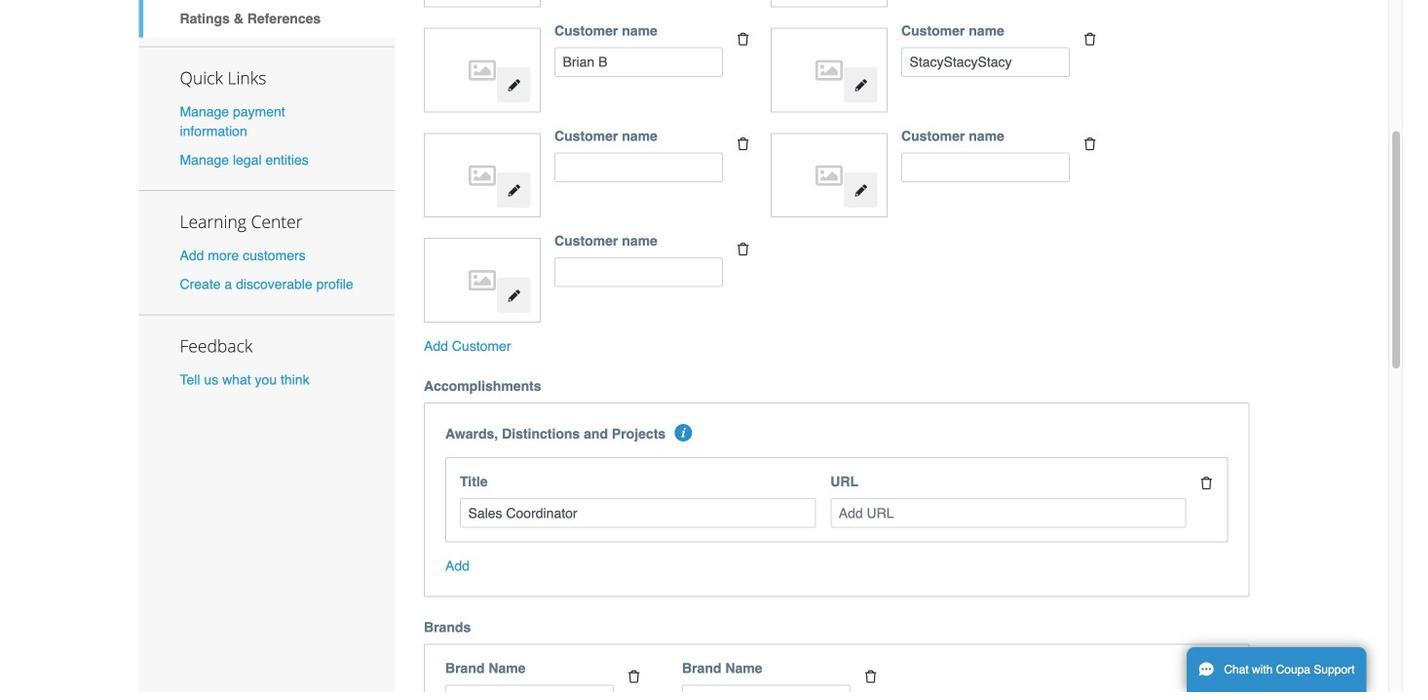 Task type: locate. For each thing, give the bounding box(es) containing it.
None text field
[[555, 152, 723, 182], [555, 258, 723, 287], [445, 685, 614, 692], [682, 685, 851, 692], [555, 152, 723, 182], [555, 258, 723, 287], [445, 685, 614, 692], [682, 685, 851, 692]]

Add title text field
[[460, 498, 816, 528]]

change image image
[[507, 79, 521, 92], [854, 79, 868, 92], [507, 184, 521, 197], [854, 184, 868, 197], [507, 289, 521, 303]]

None text field
[[555, 47, 723, 77], [902, 47, 1070, 77], [902, 152, 1070, 182], [555, 47, 723, 77], [902, 47, 1070, 77], [902, 152, 1070, 182]]

logo image
[[434, 38, 531, 102], [781, 38, 878, 102], [434, 143, 531, 208], [781, 143, 878, 208], [434, 248, 531, 313]]



Task type: vqa. For each thing, say whether or not it's contained in the screenshot.
Additional Information icon
yes



Task type: describe. For each thing, give the bounding box(es) containing it.
additional information image
[[675, 424, 693, 442]]

Add URL text field
[[831, 498, 1187, 528]]



